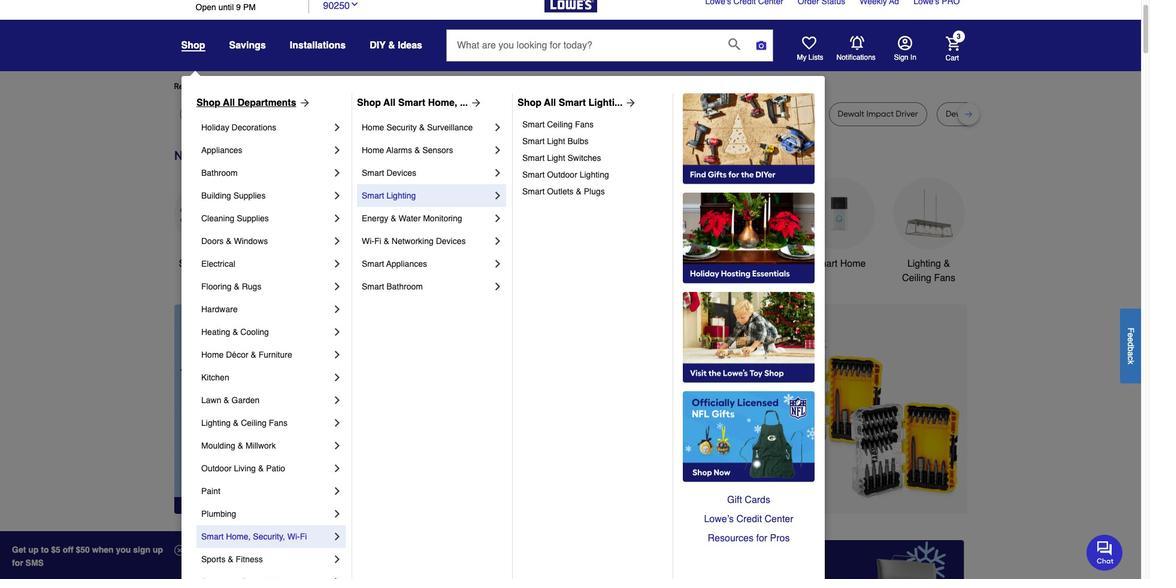 Task type: locate. For each thing, give the bounding box(es) containing it.
scroll to item #3 element
[[673, 492, 704, 499]]

for up departments
[[270, 81, 281, 92]]

chevron right image for wi-fi & networking devices
[[492, 235, 504, 247]]

e up d
[[1126, 333, 1136, 338]]

chevron right image
[[492, 144, 504, 156], [331, 167, 343, 179], [492, 167, 504, 179], [331, 213, 343, 225], [492, 213, 504, 225], [492, 235, 504, 247], [492, 258, 504, 270], [331, 304, 343, 316], [331, 326, 343, 338], [331, 349, 343, 361], [331, 417, 343, 429], [331, 463, 343, 475], [331, 531, 343, 543], [331, 554, 343, 566]]

dewalt bit set
[[397, 109, 450, 119]]

None search field
[[446, 29, 773, 73]]

e up b
[[1126, 338, 1136, 342]]

1 vertical spatial light
[[547, 153, 565, 163]]

3 shop from the left
[[518, 98, 541, 108]]

smart for smart light bulbs
[[522, 137, 545, 146]]

3 drill from the left
[[717, 109, 731, 119]]

0 horizontal spatial bathroom
[[201, 168, 238, 178]]

1 vertical spatial shop
[[179, 259, 201, 270]]

chevron right image for outdoor living & patio
[[331, 463, 343, 475]]

0 vertical spatial light
[[547, 137, 565, 146]]

0 vertical spatial appliances
[[201, 146, 242, 155]]

energy & water monitoring link
[[362, 207, 492, 230]]

driver up smart ceiling fans in the top of the page
[[507, 109, 529, 119]]

90250 button
[[323, 0, 359, 13]]

shop down recommended
[[196, 98, 220, 108]]

$5
[[51, 546, 60, 555]]

for inside get up to $5 off $50 when you sign up for sms
[[12, 559, 23, 568]]

0 vertical spatial outdoor
[[547, 170, 577, 180]]

you for more suggestions for you
[[389, 81, 403, 92]]

installations button
[[290, 35, 346, 56]]

2 horizontal spatial set
[[1002, 109, 1015, 119]]

smart inside 'link'
[[362, 191, 384, 201]]

0 horizontal spatial tools
[[378, 259, 401, 270]]

2 light from the top
[[547, 153, 565, 163]]

1 horizontal spatial arrow right image
[[623, 97, 637, 109]]

lawn & garden link
[[201, 389, 331, 412]]

dewalt for dewalt bit set
[[397, 109, 424, 119]]

chevron right image
[[331, 122, 343, 134], [492, 122, 504, 134], [331, 144, 343, 156], [331, 190, 343, 202], [492, 190, 504, 202], [331, 235, 343, 247], [331, 258, 343, 270], [331, 281, 343, 293], [492, 281, 504, 293], [331, 372, 343, 384], [331, 395, 343, 407], [331, 440, 343, 452], [331, 486, 343, 498], [331, 509, 343, 520], [331, 577, 343, 580]]

smart ceiling fans link
[[522, 116, 664, 133]]

drill for dewalt drill
[[717, 109, 731, 119]]

1 drill from the left
[[344, 109, 358, 119]]

home security & surveillance link
[[362, 116, 492, 139]]

0 horizontal spatial driver
[[507, 109, 529, 119]]

appliances link
[[201, 139, 331, 162]]

0 horizontal spatial appliances
[[201, 146, 242, 155]]

90250
[[323, 0, 350, 11]]

dewalt
[[189, 109, 216, 119], [243, 109, 270, 119], [315, 109, 342, 119], [397, 109, 424, 119], [688, 109, 715, 119], [838, 109, 864, 119], [946, 109, 972, 119]]

decorations down dewalt tool
[[232, 123, 276, 132]]

installations
[[290, 40, 346, 51]]

2 horizontal spatial bathroom
[[728, 259, 770, 270]]

tools
[[378, 259, 401, 270], [662, 259, 684, 270]]

1 horizontal spatial outdoor
[[547, 170, 577, 180]]

set for dewalt bit set
[[438, 109, 450, 119]]

3 dewalt from the left
[[315, 109, 342, 119]]

smart light bulbs
[[522, 137, 588, 146]]

1 horizontal spatial fi
[[374, 237, 381, 246]]

3 driver from the left
[[896, 109, 918, 119]]

1 you from the left
[[283, 81, 297, 92]]

christmas decorations link
[[444, 178, 515, 286]]

appliances down the networking
[[386, 259, 427, 269]]

fi
[[374, 237, 381, 246], [300, 532, 307, 542]]

up left to
[[28, 546, 39, 555]]

chevron right image for electrical
[[331, 258, 343, 270]]

outdoor inside the outdoor tools & equipment
[[625, 259, 660, 270]]

Search Query text field
[[447, 30, 719, 61]]

shop
[[181, 40, 205, 51], [179, 259, 201, 270]]

holiday decorations
[[201, 123, 276, 132]]

0 vertical spatial lighting & ceiling fans link
[[893, 178, 965, 286]]

plugs
[[584, 187, 605, 196]]

0 horizontal spatial you
[[283, 81, 297, 92]]

shop inside shop all departments link
[[196, 98, 220, 108]]

up right the sign
[[153, 546, 163, 555]]

fi right security,
[[300, 532, 307, 542]]

2 horizontal spatial shop
[[518, 98, 541, 108]]

smart for smart devices
[[362, 168, 384, 178]]

lowe's home improvement account image
[[898, 36, 912, 50]]

home inside "link"
[[840, 259, 866, 270]]

4 dewalt from the left
[[397, 109, 424, 119]]

officially licensed n f l gifts. shop now. image
[[683, 392, 815, 483]]

2 you from the left
[[389, 81, 403, 92]]

home, up sports & fitness
[[226, 532, 251, 542]]

home, left ...
[[428, 98, 457, 108]]

1 vertical spatial lighting & ceiling fans link
[[201, 412, 331, 435]]

smart for smart lighting
[[362, 191, 384, 201]]

shop for shop
[[181, 40, 205, 51]]

outdoor down the smart light switches
[[547, 170, 577, 180]]

0 horizontal spatial outdoor
[[201, 464, 232, 474]]

smart for smart home
[[812, 259, 838, 270]]

1 vertical spatial outdoor
[[625, 259, 660, 270]]

0 horizontal spatial decorations
[[232, 123, 276, 132]]

home for home décor & furniture
[[201, 350, 224, 360]]

1 impact from the left
[[477, 109, 505, 119]]

home for home security & surveillance
[[362, 123, 384, 132]]

christmas
[[458, 259, 501, 270]]

0 vertical spatial fi
[[374, 237, 381, 246]]

1 vertical spatial decorations
[[454, 273, 505, 284]]

0 horizontal spatial fi
[[300, 532, 307, 542]]

smart outlets & plugs link
[[522, 183, 664, 200]]

0 vertical spatial ceiling
[[547, 120, 573, 129]]

lighting inside the lighting & ceiling fans
[[907, 259, 941, 270]]

supplies up windows
[[237, 214, 269, 223]]

appliances down holiday
[[201, 146, 242, 155]]

suggestions
[[328, 81, 375, 92]]

plumbing
[[201, 510, 236, 519]]

all inside 'link'
[[204, 259, 214, 270]]

outdoor for outdoor living & patio
[[201, 464, 232, 474]]

0 vertical spatial fans
[[575, 120, 594, 129]]

all
[[223, 98, 235, 108], [383, 98, 395, 108], [544, 98, 556, 108], [204, 259, 214, 270]]

0 horizontal spatial arrow right image
[[296, 97, 311, 109]]

lawn & garden
[[201, 396, 260, 405]]

smart light switches
[[522, 153, 601, 163]]

impact driver bit
[[477, 109, 541, 119]]

shop inside 'link'
[[179, 259, 201, 270]]

you left more
[[283, 81, 297, 92]]

arrow right image inside shop all smart lighti... link
[[623, 97, 637, 109]]

1 light from the top
[[547, 137, 565, 146]]

2 horizontal spatial outdoor
[[625, 259, 660, 270]]

1 vertical spatial lighting & ceiling fans
[[201, 419, 287, 428]]

drill bit set
[[568, 109, 609, 119]]

you up shop all smart home, ...
[[389, 81, 403, 92]]

networking
[[392, 237, 434, 246]]

light for switches
[[547, 153, 565, 163]]

center
[[765, 515, 793, 525]]

holiday
[[201, 123, 229, 132]]

1 horizontal spatial appliances
[[386, 259, 427, 269]]

all for shop all smart home, ...
[[383, 98, 395, 108]]

1 horizontal spatial up
[[153, 546, 163, 555]]

find gifts for the diyer. image
[[683, 93, 815, 184]]

arrow right image
[[296, 97, 311, 109], [623, 97, 637, 109], [945, 410, 957, 422]]

chevron down image
[[350, 0, 359, 9]]

heating & cooling
[[201, 328, 269, 337]]

for down get
[[12, 559, 23, 568]]

0 vertical spatial decorations
[[232, 123, 276, 132]]

2 vertical spatial fans
[[269, 419, 287, 428]]

3 set from the left
[[1002, 109, 1015, 119]]

smart for smart outdoor lighting
[[522, 170, 545, 180]]

outlets
[[547, 187, 574, 196]]

smart for smart light switches
[[522, 153, 545, 163]]

smart for smart home, security, wi-fi
[[201, 532, 224, 542]]

bit for impact driver bit
[[531, 109, 541, 119]]

dewalt for dewalt drill bit set
[[946, 109, 972, 119]]

2 dewalt from the left
[[243, 109, 270, 119]]

savings button
[[229, 35, 266, 56]]

5 dewalt from the left
[[688, 109, 715, 119]]

1 bit from the left
[[360, 109, 370, 119]]

2 impact from the left
[[758, 109, 786, 119]]

2 vertical spatial bathroom
[[386, 282, 423, 292]]

bit for dewalt drill bit
[[360, 109, 370, 119]]

you
[[283, 81, 297, 92], [389, 81, 403, 92]]

impact driver
[[758, 109, 810, 119]]

2 horizontal spatial ceiling
[[902, 273, 931, 284]]

1 vertical spatial devices
[[436, 237, 466, 246]]

2 vertical spatial ceiling
[[241, 419, 267, 428]]

shop inside shop all smart lighti... link
[[518, 98, 541, 108]]

bathroom link
[[201, 162, 331, 184], [713, 178, 785, 271]]

smart home, security, wi-fi link
[[201, 526, 331, 549]]

1 horizontal spatial lighting & ceiling fans
[[902, 259, 955, 284]]

tool
[[272, 109, 287, 119]]

2 set from the left
[[596, 109, 609, 119]]

2 driver from the left
[[788, 109, 810, 119]]

wi- right security,
[[287, 532, 300, 542]]

decorations inside 'link'
[[454, 273, 505, 284]]

light down smart ceiling fans in the top of the page
[[547, 137, 565, 146]]

rugs
[[242, 282, 261, 292]]

1 vertical spatial home,
[[226, 532, 251, 542]]

energy
[[362, 214, 388, 223]]

1 vertical spatial fans
[[934, 273, 955, 284]]

sports
[[201, 555, 225, 565]]

diy & ideas button
[[370, 35, 422, 56]]

1 dewalt from the left
[[189, 109, 216, 119]]

scroll to item #4 image
[[704, 493, 733, 498]]

0 horizontal spatial shop
[[196, 98, 220, 108]]

0 horizontal spatial ceiling
[[241, 419, 267, 428]]

arrow right image inside shop all departments link
[[296, 97, 311, 109]]

lowe's credit center link
[[683, 510, 815, 529]]

gift cards
[[727, 495, 770, 506]]

tools up smart bathroom
[[378, 259, 401, 270]]

driver down sign in
[[896, 109, 918, 119]]

smart inside "link"
[[812, 259, 838, 270]]

0 horizontal spatial up
[[28, 546, 39, 555]]

shop these last-minute gifts. $99 or less. quantities are limited and won't last. image
[[174, 305, 367, 514]]

holiday decorations link
[[201, 116, 331, 139]]

chevron right image for home security & surveillance
[[492, 122, 504, 134]]

1 horizontal spatial devices
[[436, 237, 466, 246]]

smart outdoor lighting
[[522, 170, 609, 180]]

1 horizontal spatial driver
[[788, 109, 810, 119]]

up to 30 percent off select grills and accessories. image
[[715, 541, 965, 580]]

light inside smart light bulbs link
[[547, 137, 565, 146]]

building supplies
[[201, 191, 266, 201]]

1 vertical spatial bathroom
[[728, 259, 770, 270]]

0 horizontal spatial home,
[[226, 532, 251, 542]]

1 horizontal spatial set
[[596, 109, 609, 119]]

lowe's home improvement logo image
[[544, 0, 597, 27]]

decorations down christmas
[[454, 273, 505, 284]]

1 horizontal spatial lighting & ceiling fans link
[[893, 178, 965, 286]]

switches
[[567, 153, 601, 163]]

smart lighting
[[362, 191, 416, 201]]

shop inside shop all smart home, ... link
[[357, 98, 381, 108]]

dewalt impact driver
[[838, 109, 918, 119]]

wi- down energy
[[362, 237, 374, 246]]

decorations
[[232, 123, 276, 132], [454, 273, 505, 284]]

light down smart light bulbs
[[547, 153, 565, 163]]

smart home link
[[803, 178, 875, 271]]

decorations for holiday
[[232, 123, 276, 132]]

all for shop all deals
[[204, 259, 214, 270]]

driver down the "my"
[[788, 109, 810, 119]]

outdoor down moulding
[[201, 464, 232, 474]]

lowe's credit center
[[704, 515, 793, 525]]

arrow right image
[[468, 97, 482, 109]]

shop down open
[[181, 40, 205, 51]]

get up to 2 free select tools or batteries when you buy 1 with select purchases. image
[[176, 541, 426, 580]]

resources for pros
[[708, 534, 790, 544]]

home security & surveillance
[[362, 123, 473, 132]]

1 vertical spatial fi
[[300, 532, 307, 542]]

shop down more suggestions for you link
[[357, 98, 381, 108]]

f
[[1126, 328, 1136, 333]]

fi down energy
[[374, 237, 381, 246]]

all up the security on the top left of page
[[383, 98, 395, 108]]

appliances inside appliances "link"
[[201, 146, 242, 155]]

f e e d b a c k
[[1126, 328, 1136, 365]]

4 drill from the left
[[974, 109, 989, 119]]

for right suggestions
[[377, 81, 388, 92]]

camera image
[[755, 40, 767, 52]]

1 up from the left
[[28, 546, 39, 555]]

0 vertical spatial supplies
[[233, 191, 266, 201]]

7 dewalt from the left
[[946, 109, 972, 119]]

home
[[362, 123, 384, 132], [362, 146, 384, 155], [840, 259, 866, 270], [201, 350, 224, 360]]

shop up impact driver bit
[[518, 98, 541, 108]]

2 horizontal spatial impact
[[866, 109, 894, 119]]

home décor & furniture
[[201, 350, 292, 360]]

chevron right image for smart home, security, wi-fi
[[331, 531, 343, 543]]

sign in
[[894, 53, 916, 62]]

shop for shop all smart home, ...
[[357, 98, 381, 108]]

drill for dewalt drill bit set
[[974, 109, 989, 119]]

shop left electrical
[[179, 259, 201, 270]]

fans inside the lighting & ceiling fans
[[934, 273, 955, 284]]

smart for smart appliances
[[362, 259, 384, 269]]

flooring & rugs
[[201, 282, 261, 292]]

1 set from the left
[[438, 109, 450, 119]]

0 horizontal spatial impact
[[477, 109, 505, 119]]

all up smart ceiling fans in the top of the page
[[544, 98, 556, 108]]

devices down alarms
[[386, 168, 416, 178]]

0 horizontal spatial lighting & ceiling fans link
[[201, 412, 331, 435]]

get
[[12, 546, 26, 555]]

driver
[[507, 109, 529, 119], [788, 109, 810, 119], [896, 109, 918, 119]]

1 horizontal spatial home,
[[428, 98, 457, 108]]

0 horizontal spatial devices
[[386, 168, 416, 178]]

up
[[28, 546, 39, 555], [153, 546, 163, 555]]

3
[[957, 33, 961, 41]]

bit
[[360, 109, 370, 119], [426, 109, 436, 119], [531, 109, 541, 119], [585, 109, 594, 119], [991, 109, 1000, 119]]

search image
[[728, 38, 740, 50]]

sports & fitness
[[201, 555, 263, 565]]

ceiling
[[547, 120, 573, 129], [902, 273, 931, 284], [241, 419, 267, 428]]

shop all deals link
[[174, 178, 246, 271]]

drill for dewalt drill bit
[[344, 109, 358, 119]]

outdoor for outdoor tools & equipment
[[625, 259, 660, 270]]

wi-
[[362, 237, 374, 246], [287, 532, 300, 542]]

1 horizontal spatial ceiling
[[547, 120, 573, 129]]

1 vertical spatial wi-
[[287, 532, 300, 542]]

scroll to item #5 image
[[733, 493, 762, 498]]

1 horizontal spatial shop
[[357, 98, 381, 108]]

2 horizontal spatial driver
[[896, 109, 918, 119]]

shop all smart lighti... link
[[518, 96, 637, 110]]

a
[[1126, 352, 1136, 356]]

outdoor living & patio link
[[201, 458, 331, 480]]

departments
[[238, 98, 296, 108]]

outdoor inside the outdoor living & patio link
[[201, 464, 232, 474]]

tools up equipment on the right
[[662, 259, 684, 270]]

open
[[196, 2, 216, 12]]

chevron right image for doors & windows
[[331, 235, 343, 247]]

3 impact from the left
[[866, 109, 894, 119]]

1 horizontal spatial tools
[[662, 259, 684, 270]]

2 bit from the left
[[426, 109, 436, 119]]

devices down monitoring at top left
[[436, 237, 466, 246]]

light
[[547, 137, 565, 146], [547, 153, 565, 163]]

0 vertical spatial shop
[[181, 40, 205, 51]]

1 horizontal spatial impact
[[758, 109, 786, 119]]

light inside smart light switches link
[[547, 153, 565, 163]]

1 horizontal spatial bathroom
[[386, 282, 423, 292]]

1 vertical spatial ceiling
[[902, 273, 931, 284]]

2 horizontal spatial fans
[[934, 273, 955, 284]]

3 bit from the left
[[531, 109, 541, 119]]

chevron right image for hardware
[[331, 304, 343, 316]]

0 horizontal spatial fans
[[269, 419, 287, 428]]

set for drill bit set
[[596, 109, 609, 119]]

chevron right image for smart lighting
[[492, 190, 504, 202]]

appliances inside "smart appliances" link
[[386, 259, 427, 269]]

you for recommended searches for you
[[283, 81, 297, 92]]

2 tools from the left
[[662, 259, 684, 270]]

6 dewalt from the left
[[838, 109, 864, 119]]

chevron right image for lawn & garden
[[331, 395, 343, 407]]

supplies up cleaning supplies
[[233, 191, 266, 201]]

smart for smart ceiling fans
[[522, 120, 545, 129]]

outdoor up equipment on the right
[[625, 259, 660, 270]]

home for home alarms & sensors
[[362, 146, 384, 155]]

all down recommended searches for you
[[223, 98, 235, 108]]

1 horizontal spatial you
[[389, 81, 403, 92]]

0 horizontal spatial lighting & ceiling fans
[[201, 419, 287, 428]]

all left deals
[[204, 259, 214, 270]]

1 horizontal spatial wi-
[[362, 237, 374, 246]]

garden
[[232, 396, 260, 405]]

1 vertical spatial supplies
[[237, 214, 269, 223]]

2 shop from the left
[[357, 98, 381, 108]]

chevron right image for energy & water monitoring
[[492, 213, 504, 225]]

1 shop from the left
[[196, 98, 220, 108]]

5 bit from the left
[[991, 109, 1000, 119]]

0 horizontal spatial set
[[438, 109, 450, 119]]

1 driver from the left
[[507, 109, 529, 119]]

décor
[[226, 350, 248, 360]]

1 vertical spatial appliances
[[386, 259, 427, 269]]

lawn
[[201, 396, 221, 405]]

dewalt drill
[[688, 109, 731, 119]]

2 vertical spatial outdoor
[[201, 464, 232, 474]]

impact for impact driver bit
[[477, 109, 505, 119]]

smart appliances
[[362, 259, 427, 269]]

1 horizontal spatial decorations
[[454, 273, 505, 284]]



Task type: vqa. For each thing, say whether or not it's contained in the screenshot.
Pickup associated with 3rd 94016 BUTTON from right
no



Task type: describe. For each thing, give the bounding box(es) containing it.
windows
[[234, 237, 268, 246]]

visit the lowe's toy shop. image
[[683, 292, 815, 383]]

all for shop all departments
[[223, 98, 235, 108]]

1 e from the top
[[1126, 333, 1136, 338]]

recommended searches for you
[[174, 81, 297, 92]]

equipment
[[636, 273, 682, 284]]

9
[[236, 2, 241, 12]]

supplies for cleaning supplies
[[237, 214, 269, 223]]

0 horizontal spatial wi-
[[287, 532, 300, 542]]

new deals every day during 25 days of deals image
[[174, 146, 967, 166]]

& inside button
[[388, 40, 395, 51]]

lowe's home improvement lists image
[[802, 36, 816, 50]]

energy & water monitoring
[[362, 214, 462, 223]]

shop for shop all smart lighti...
[[518, 98, 541, 108]]

in
[[910, 53, 916, 62]]

doors & windows
[[201, 237, 268, 246]]

shop all departments link
[[196, 96, 311, 110]]

building
[[201, 191, 231, 201]]

2 up from the left
[[153, 546, 163, 555]]

my
[[797, 53, 806, 62]]

chevron right image for kitchen
[[331, 372, 343, 384]]

smart home
[[812, 259, 866, 270]]

more suggestions for you link
[[307, 81, 413, 93]]

cards
[[745, 495, 770, 506]]

dewalt for dewalt drill
[[688, 109, 715, 119]]

alarms
[[386, 146, 412, 155]]

shop all smart home, ...
[[357, 98, 468, 108]]

gift cards link
[[683, 491, 815, 510]]

open until 9 pm
[[196, 2, 256, 12]]

hardware
[[201, 305, 238, 314]]

driver for impact driver bit
[[507, 109, 529, 119]]

arrow right image for shop all departments
[[296, 97, 311, 109]]

you
[[116, 546, 131, 555]]

0 vertical spatial lighting & ceiling fans
[[902, 259, 955, 284]]

diy
[[370, 40, 386, 51]]

recommended searches for you heading
[[174, 81, 967, 93]]

dewalt drill bit
[[315, 109, 370, 119]]

bulbs
[[567, 137, 588, 146]]

& inside the outdoor tools & equipment
[[687, 259, 693, 270]]

0 vertical spatial home,
[[428, 98, 457, 108]]

paint
[[201, 487, 220, 497]]

dewalt tool
[[243, 109, 287, 119]]

living
[[234, 464, 256, 474]]

0 vertical spatial devices
[[386, 168, 416, 178]]

my lists link
[[797, 36, 823, 62]]

chevron right image for appliances
[[331, 144, 343, 156]]

2 drill from the left
[[568, 109, 583, 119]]

outdoor tools & equipment link
[[623, 178, 695, 286]]

chevron right image for smart devices
[[492, 167, 504, 179]]

holiday hosting essentials. image
[[683, 193, 815, 284]]

sports & fitness link
[[201, 549, 331, 571]]

chat invite button image
[[1087, 535, 1123, 571]]

cleaning
[[201, 214, 234, 223]]

smart light bulbs link
[[522, 133, 664, 150]]

ideas
[[398, 40, 422, 51]]

2 horizontal spatial arrow right image
[[945, 410, 957, 422]]

security
[[386, 123, 417, 132]]

smart devices
[[362, 168, 416, 178]]

smart appliances link
[[362, 253, 492, 276]]

off
[[63, 546, 73, 555]]

notifications
[[836, 53, 876, 62]]

sign
[[133, 546, 150, 555]]

heating & cooling link
[[201, 321, 331, 344]]

resources
[[708, 534, 753, 544]]

4 bit from the left
[[585, 109, 594, 119]]

home décor & furniture link
[[201, 344, 331, 367]]

gift
[[727, 495, 742, 506]]

heating
[[201, 328, 230, 337]]

smart home, security, wi-fi
[[201, 532, 307, 542]]

chevron right image for smart appliances
[[492, 258, 504, 270]]

diy & ideas
[[370, 40, 422, 51]]

get up to $5 off $50 when you sign up for sms
[[12, 546, 163, 568]]

monitoring
[[423, 214, 462, 223]]

outdoor living & patio
[[201, 464, 285, 474]]

doors
[[201, 237, 224, 246]]

1 horizontal spatial fans
[[575, 120, 594, 129]]

dewalt for dewalt tool
[[243, 109, 270, 119]]

moulding & millwork link
[[201, 435, 331, 458]]

1 horizontal spatial bathroom link
[[713, 178, 785, 271]]

cleaning supplies
[[201, 214, 269, 223]]

chevron right image for home alarms & sensors
[[492, 144, 504, 156]]

pm
[[243, 2, 256, 12]]

dewalt for dewalt
[[189, 109, 216, 119]]

kitchen
[[201, 373, 229, 383]]

lowe's home improvement cart image
[[945, 36, 960, 51]]

surveillance
[[427, 123, 473, 132]]

tools inside the outdoor tools & equipment
[[662, 259, 684, 270]]

scroll to item #2 image
[[644, 493, 673, 498]]

shop all deals
[[179, 259, 241, 270]]

millwork
[[246, 441, 276, 451]]

shop for shop all deals
[[179, 259, 201, 270]]

shop all smart lighti...
[[518, 98, 623, 108]]

chevron right image for holiday decorations
[[331, 122, 343, 134]]

up to 50 percent off select tools and accessories. image
[[387, 305, 967, 514]]

chevron right image for cleaning supplies
[[331, 213, 343, 225]]

k
[[1126, 360, 1136, 365]]

supplies for building supplies
[[233, 191, 266, 201]]

driver for impact driver
[[788, 109, 810, 119]]

ceiling inside the lighting & ceiling fans
[[902, 273, 931, 284]]

arrow right image for shop all smart lighti...
[[623, 97, 637, 109]]

more
[[307, 81, 326, 92]]

sensors
[[422, 146, 453, 155]]

0 vertical spatial bathroom
[[201, 168, 238, 178]]

bit for dewalt drill bit set
[[991, 109, 1000, 119]]

patio
[[266, 464, 285, 474]]

decorations for christmas
[[454, 273, 505, 284]]

lighting inside 'link'
[[386, 191, 416, 201]]

my lists
[[797, 53, 823, 62]]

chevron right image for flooring & rugs
[[331, 281, 343, 293]]

dewalt for dewalt impact driver
[[838, 109, 864, 119]]

chevron right image for building supplies
[[331, 190, 343, 202]]

chevron right image for sports & fitness
[[331, 554, 343, 566]]

1 tools from the left
[[378, 259, 401, 270]]

chevron right image for home décor & furniture
[[331, 349, 343, 361]]

0 vertical spatial wi-
[[362, 237, 374, 246]]

shop for shop all departments
[[196, 98, 220, 108]]

2 e from the top
[[1126, 338, 1136, 342]]

outdoor tools & equipment
[[625, 259, 693, 284]]

until
[[218, 2, 234, 12]]

sign in button
[[894, 36, 916, 62]]

outdoor inside smart outdoor lighting link
[[547, 170, 577, 180]]

deals
[[217, 259, 241, 270]]

for left pros
[[756, 534, 767, 544]]

shop button
[[181, 40, 205, 52]]

c
[[1126, 356, 1136, 360]]

chevron right image for bathroom
[[331, 167, 343, 179]]

smart for smart outlets & plugs
[[522, 187, 545, 196]]

chevron right image for plumbing
[[331, 509, 343, 520]]

smart for smart bathroom
[[362, 282, 384, 292]]

d
[[1126, 342, 1136, 347]]

chevron right image for heating & cooling
[[331, 326, 343, 338]]

all for shop all smart lighti...
[[544, 98, 556, 108]]

lighti...
[[588, 98, 623, 108]]

fitness
[[236, 555, 263, 565]]

$50
[[76, 546, 90, 555]]

light for bulbs
[[547, 137, 565, 146]]

security,
[[253, 532, 285, 542]]

chevron right image for smart bathroom
[[492, 281, 504, 293]]

flooring
[[201, 282, 232, 292]]

impact for impact driver
[[758, 109, 786, 119]]

up to 35 percent off select small appliances. image
[[446, 541, 695, 580]]

smart outdoor lighting link
[[522, 167, 664, 183]]

chevron right image for lighting & ceiling fans
[[331, 417, 343, 429]]

chevron right image for paint
[[331, 486, 343, 498]]

chevron right image for moulding & millwork
[[331, 440, 343, 452]]

sms
[[25, 559, 44, 568]]

cleaning supplies link
[[201, 207, 331, 230]]

cooling
[[240, 328, 269, 337]]

0 horizontal spatial bathroom link
[[201, 162, 331, 184]]

plumbing link
[[201, 503, 331, 526]]

electrical
[[201, 259, 235, 269]]

dewalt for dewalt drill bit
[[315, 109, 342, 119]]

lowe's home improvement notification center image
[[850, 36, 864, 50]]

resources for pros link
[[683, 529, 815, 549]]



